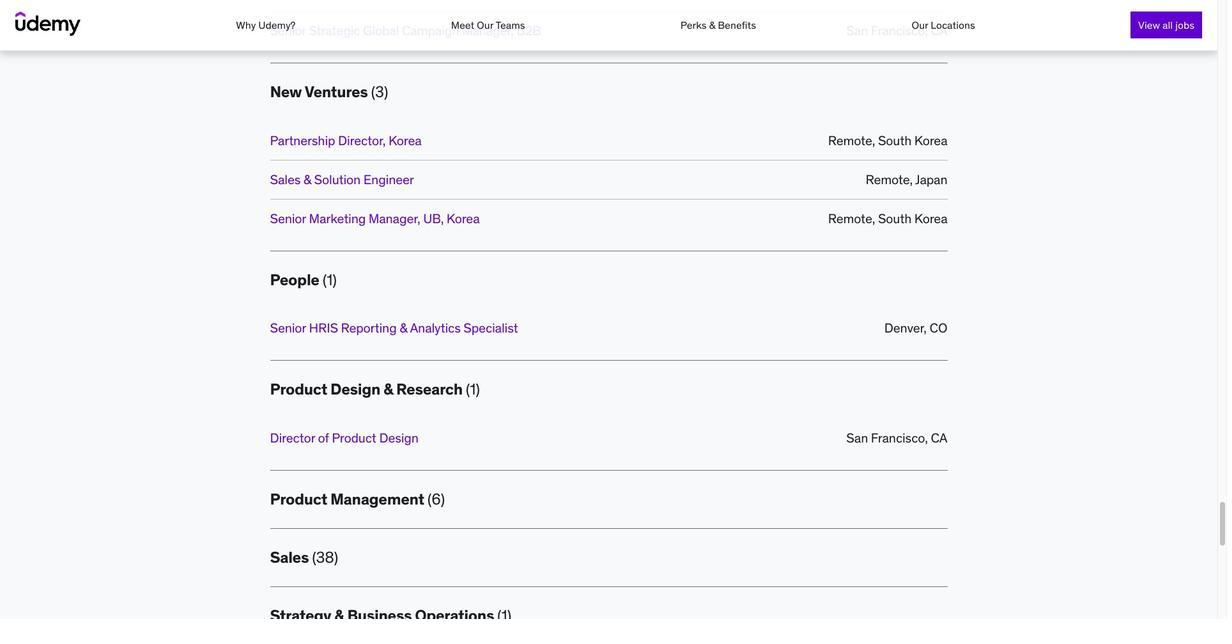 Task type: describe. For each thing, give the bounding box(es) containing it.
director,
[[338, 132, 386, 148]]

of
[[318, 429, 329, 445]]

san francisco, ca for senior strategic global campaign manager, b2b
[[847, 23, 948, 39]]

analytics
[[410, 320, 461, 336]]

0 vertical spatial manager,
[[462, 23, 514, 39]]

global
[[363, 23, 399, 39]]

view all jobs
[[1139, 19, 1195, 31]]

our locations
[[912, 19, 976, 31]]

strategic
[[309, 23, 360, 39]]

senior for senior strategic global campaign manager, b2b
[[270, 23, 306, 39]]

0 horizontal spatial (1)
[[323, 270, 337, 290]]

1 vertical spatial (1)
[[466, 379, 480, 399]]

perks & benefits
[[681, 19, 757, 31]]

senior strategic global campaign manager, b2b
[[270, 23, 542, 39]]

san francisco, ca for director of product design
[[847, 429, 948, 445]]

director
[[270, 429, 315, 445]]

korea right ub,
[[447, 210, 480, 226]]

south for partnership director, korea
[[879, 132, 912, 148]]

korea up engineer
[[389, 132, 422, 148]]

perks
[[681, 19, 707, 31]]

1 vertical spatial product
[[332, 429, 377, 445]]

sales & solution engineer
[[270, 171, 414, 187]]

1 our from the left
[[477, 19, 494, 31]]

sales for sales (38)
[[270, 547, 309, 567]]

(38)
[[312, 547, 338, 567]]

korea up 'japan'
[[915, 132, 948, 148]]

sales (38)
[[270, 547, 338, 567]]

meet
[[451, 19, 475, 31]]

jobs
[[1176, 19, 1195, 31]]

new ventures (3)
[[270, 82, 388, 102]]

view
[[1139, 19, 1161, 31]]

0 horizontal spatial manager,
[[369, 210, 421, 226]]

(6)
[[428, 489, 445, 509]]

francisco, for director of product design
[[871, 429, 928, 445]]

solution
[[314, 171, 361, 187]]

senior marketing manager, ub, korea
[[270, 210, 480, 226]]

why
[[236, 19, 256, 31]]

korea down 'japan'
[[915, 210, 948, 226]]

perks & benefits link
[[681, 19, 757, 31]]

remote, south korea for partnership director, korea
[[829, 132, 948, 148]]

remote, south korea for senior marketing manager, ub, korea
[[829, 210, 948, 226]]

remote, for ub,
[[829, 210, 876, 226]]

our locations link
[[912, 19, 976, 31]]

product management (6)
[[270, 489, 445, 509]]

campaign
[[402, 23, 459, 39]]

ub,
[[423, 210, 444, 226]]

south for senior marketing manager, ub, korea
[[879, 210, 912, 226]]

denver,
[[885, 320, 927, 336]]



Task type: vqa. For each thing, say whether or not it's contained in the screenshot.
first Sales from the bottom
yes



Task type: locate. For each thing, give the bounding box(es) containing it.
1 vertical spatial senior
[[270, 210, 306, 226]]

1 horizontal spatial (1)
[[466, 379, 480, 399]]

1 vertical spatial francisco,
[[871, 429, 928, 445]]

design
[[331, 379, 380, 399], [379, 429, 419, 445]]

senior for senior hris reporting & analytics specialist
[[270, 320, 306, 336]]

francisco, for senior strategic global campaign manager, b2b
[[871, 23, 928, 39]]

1 remote, south korea from the top
[[829, 132, 948, 148]]

manager, left 'b2b'
[[462, 23, 514, 39]]

meet our teams
[[451, 19, 525, 31]]

francisco,
[[871, 23, 928, 39], [871, 429, 928, 445]]

san for senior strategic global campaign manager, b2b
[[847, 23, 869, 39]]

south down remote, japan
[[879, 210, 912, 226]]

marketing
[[309, 210, 366, 226]]

2 sales from the top
[[270, 547, 309, 567]]

0 vertical spatial remote, south korea
[[829, 132, 948, 148]]

manager,
[[462, 23, 514, 39], [369, 210, 421, 226]]

partnership
[[270, 132, 335, 148]]

remote, japan
[[866, 171, 948, 187]]

remote, south korea up remote, japan
[[829, 132, 948, 148]]

view all jobs link
[[1131, 12, 1203, 38]]

1 horizontal spatial manager,
[[462, 23, 514, 39]]

1 south from the top
[[879, 132, 912, 148]]

0 vertical spatial remote,
[[829, 132, 876, 148]]

specialist
[[464, 320, 518, 336]]

remote, for engineer
[[866, 171, 913, 187]]

research
[[397, 379, 463, 399]]

ca for senior strategic global campaign manager, b2b
[[931, 23, 948, 39]]

(1)
[[323, 270, 337, 290], [466, 379, 480, 399]]

design down product design & research (1)
[[379, 429, 419, 445]]

senior
[[270, 23, 306, 39], [270, 210, 306, 226], [270, 320, 306, 336]]

senior hris reporting & analytics specialist
[[270, 320, 518, 336]]

all
[[1163, 19, 1174, 31]]

product design & research (1)
[[270, 379, 480, 399]]

teams
[[496, 19, 525, 31]]

san for director of product design
[[847, 429, 869, 445]]

our
[[477, 19, 494, 31], [912, 19, 929, 31]]

san
[[847, 23, 869, 39], [847, 429, 869, 445]]

1 sales from the top
[[270, 171, 301, 187]]

senior right 'why'
[[270, 23, 306, 39]]

& left the research
[[384, 379, 393, 399]]

korea
[[389, 132, 422, 148], [915, 132, 948, 148], [447, 210, 480, 226], [915, 210, 948, 226]]

udemy?
[[258, 19, 296, 31]]

(1) right people
[[323, 270, 337, 290]]

1 vertical spatial remote, south korea
[[829, 210, 948, 226]]

reporting
[[341, 320, 397, 336]]

co
[[930, 320, 948, 336]]

senior left marketing
[[270, 210, 306, 226]]

2 our from the left
[[912, 19, 929, 31]]

ventures
[[305, 82, 368, 102]]

0 vertical spatial senior
[[270, 23, 306, 39]]

japan
[[916, 171, 948, 187]]

product for design
[[270, 379, 327, 399]]

0 vertical spatial ca
[[931, 23, 948, 39]]

new
[[270, 82, 302, 102]]

ca
[[931, 23, 948, 39], [931, 429, 948, 445]]

udemy image
[[15, 12, 81, 36]]

2 san from the top
[[847, 429, 869, 445]]

director of product design
[[270, 429, 419, 445]]

why udemy?
[[236, 19, 296, 31]]

our right meet
[[477, 19, 494, 31]]

product for management
[[270, 489, 327, 509]]

product right of
[[332, 429, 377, 445]]

senior left "hris" at bottom
[[270, 320, 306, 336]]

1 vertical spatial manager,
[[369, 210, 421, 226]]

0 vertical spatial product
[[270, 379, 327, 399]]

sales for sales & solution engineer
[[270, 171, 301, 187]]

people (1)
[[270, 270, 337, 290]]

why udemy? link
[[236, 19, 296, 31]]

b2b
[[517, 23, 542, 39]]

2 francisco, from the top
[[871, 429, 928, 445]]

1 vertical spatial san francisco, ca
[[847, 429, 948, 445]]

2 remote, south korea from the top
[[829, 210, 948, 226]]

2 vertical spatial product
[[270, 489, 327, 509]]

remote,
[[829, 132, 876, 148], [866, 171, 913, 187], [829, 210, 876, 226]]

1 vertical spatial ca
[[931, 429, 948, 445]]

product up the sales (38)
[[270, 489, 327, 509]]

locations
[[931, 19, 976, 31]]

0 vertical spatial design
[[331, 379, 380, 399]]

meet our teams link
[[451, 19, 525, 31]]

& right perks
[[709, 19, 716, 31]]

remote, south korea down remote, japan
[[829, 210, 948, 226]]

manager, left ub,
[[369, 210, 421, 226]]

partnership director, korea
[[270, 132, 422, 148]]

sales left (38)
[[270, 547, 309, 567]]

0 vertical spatial san
[[847, 23, 869, 39]]

product up director
[[270, 379, 327, 399]]

engineer
[[364, 171, 414, 187]]

product
[[270, 379, 327, 399], [332, 429, 377, 445], [270, 489, 327, 509]]

2 ca from the top
[[931, 429, 948, 445]]

1 francisco, from the top
[[871, 23, 928, 39]]

1 san from the top
[[847, 23, 869, 39]]

0 vertical spatial (1)
[[323, 270, 337, 290]]

design up director of product design
[[331, 379, 380, 399]]

sales
[[270, 171, 301, 187], [270, 547, 309, 567]]

south up remote, japan
[[879, 132, 912, 148]]

2 vertical spatial remote,
[[829, 210, 876, 226]]

0 vertical spatial sales
[[270, 171, 301, 187]]

our left locations
[[912, 19, 929, 31]]

people
[[270, 270, 320, 290]]

management
[[331, 489, 425, 509]]

1 ca from the top
[[931, 23, 948, 39]]

& left solution
[[304, 171, 311, 187]]

3 senior from the top
[[270, 320, 306, 336]]

2 vertical spatial senior
[[270, 320, 306, 336]]

denver, co
[[885, 320, 948, 336]]

0 vertical spatial francisco,
[[871, 23, 928, 39]]

1 horizontal spatial our
[[912, 19, 929, 31]]

&
[[709, 19, 716, 31], [304, 171, 311, 187], [400, 320, 408, 336], [384, 379, 393, 399]]

1 vertical spatial san
[[847, 429, 869, 445]]

senior for senior marketing manager, ub, korea
[[270, 210, 306, 226]]

0 vertical spatial san francisco, ca
[[847, 23, 948, 39]]

1 vertical spatial sales
[[270, 547, 309, 567]]

san francisco, ca
[[847, 23, 948, 39], [847, 429, 948, 445]]

benefits
[[718, 19, 757, 31]]

sales down partnership
[[270, 171, 301, 187]]

2 south from the top
[[879, 210, 912, 226]]

1 san francisco, ca from the top
[[847, 23, 948, 39]]

1 senior from the top
[[270, 23, 306, 39]]

ca for director of product design
[[931, 429, 948, 445]]

(3)
[[371, 82, 388, 102]]

2 senior from the top
[[270, 210, 306, 226]]

1 vertical spatial south
[[879, 210, 912, 226]]

remote, south korea
[[829, 132, 948, 148], [829, 210, 948, 226]]

south
[[879, 132, 912, 148], [879, 210, 912, 226]]

(1) right the research
[[466, 379, 480, 399]]

1 vertical spatial remote,
[[866, 171, 913, 187]]

0 vertical spatial south
[[879, 132, 912, 148]]

0 horizontal spatial our
[[477, 19, 494, 31]]

2 san francisco, ca from the top
[[847, 429, 948, 445]]

hris
[[309, 320, 338, 336]]

1 vertical spatial design
[[379, 429, 419, 445]]

& left analytics
[[400, 320, 408, 336]]



